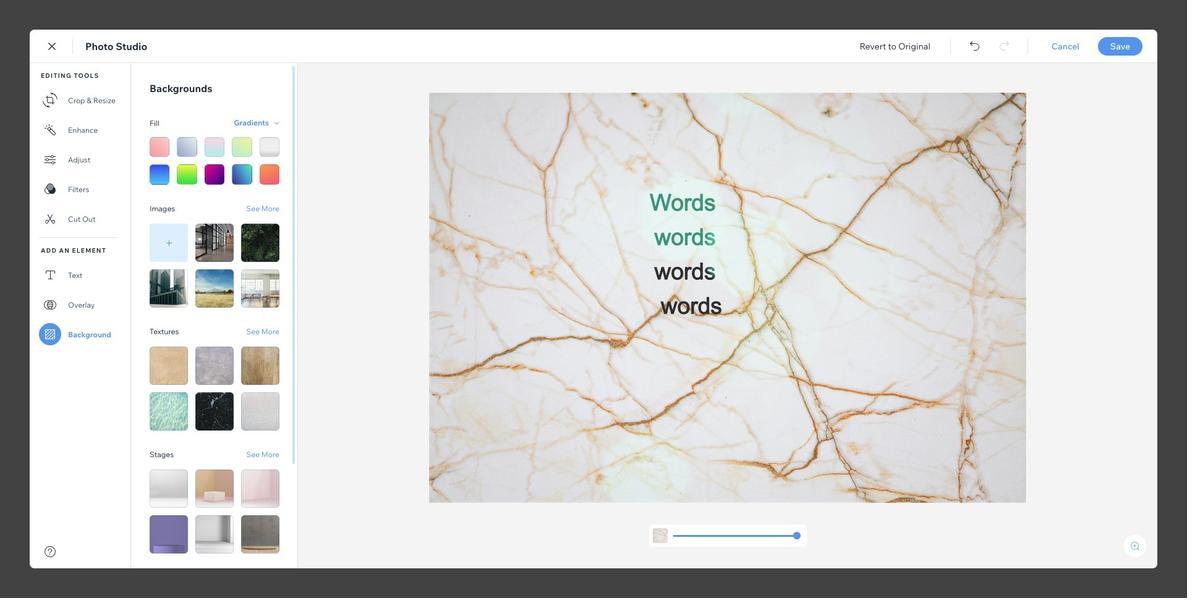 Task type: vqa. For each thing, say whether or not it's contained in the screenshot.
Back
yes



Task type: locate. For each thing, give the bounding box(es) containing it.
notes button
[[1114, 72, 1163, 89]]

monetize
[[12, 366, 44, 375]]

seo
[[20, 210, 35, 219]]

translate
[[12, 418, 43, 427]]

publish button
[[1080, 36, 1146, 56]]

translate button
[[12, 390, 43, 427]]

menu
[[0, 71, 55, 434]]

settings button
[[13, 130, 42, 167]]

publish
[[1098, 41, 1128, 52]]

save
[[963, 41, 983, 52]]

back
[[30, 41, 50, 52]]

Add a Catchy Title text field
[[388, 114, 832, 137]]

preview button
[[1030, 41, 1061, 53]]

categories
[[9, 262, 47, 271]]



Task type: describe. For each thing, give the bounding box(es) containing it.
menu containing add
[[0, 71, 55, 434]]

monetize button
[[12, 338, 44, 375]]

add button
[[16, 78, 39, 115]]

back button
[[15, 41, 50, 52]]

settings
[[13, 158, 42, 167]]

seo button
[[16, 182, 39, 219]]

tags button
[[16, 286, 39, 323]]

tags
[[19, 314, 36, 323]]

marble te image
[[388, 202, 846, 516]]

add
[[20, 106, 35, 115]]

save button
[[948, 41, 998, 52]]

preview
[[1030, 41, 1061, 53]]

notes
[[1136, 75, 1160, 86]]

categories button
[[9, 234, 47, 271]]



